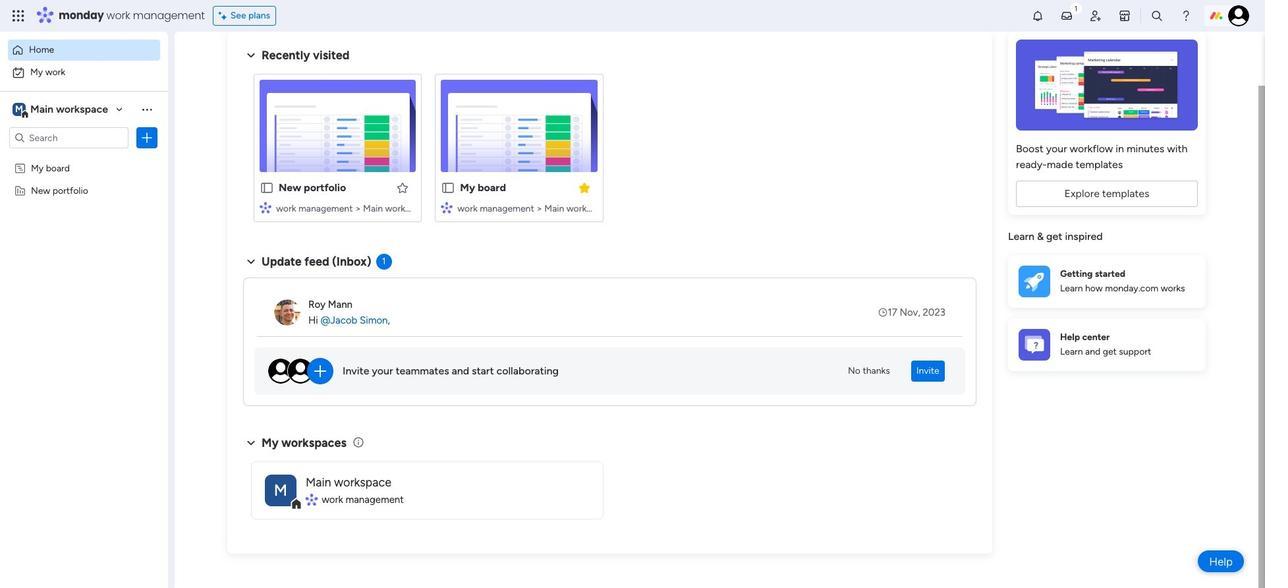 Task type: describe. For each thing, give the bounding box(es) containing it.
add to favorites image
[[396, 181, 410, 194]]

public board image
[[260, 181, 274, 195]]

jacob simon image
[[1229, 5, 1250, 26]]

invite members image
[[1090, 9, 1103, 22]]

options image
[[140, 131, 154, 144]]

close my workspaces image
[[243, 435, 259, 451]]

close update feed (inbox) image
[[243, 254, 259, 270]]

1 element
[[376, 254, 392, 270]]

roy mann image
[[274, 299, 301, 326]]

workspace image
[[265, 474, 297, 506]]

public board image
[[441, 181, 456, 195]]

monday marketplace image
[[1119, 9, 1132, 22]]

help center element
[[1009, 318, 1206, 371]]

workspace selection element
[[13, 102, 110, 119]]



Task type: vqa. For each thing, say whether or not it's contained in the screenshot.
left PUBLIC BOARD icon
yes



Task type: locate. For each thing, give the bounding box(es) containing it.
update feed image
[[1061, 9, 1074, 22]]

search everything image
[[1151, 9, 1164, 22]]

option
[[8, 40, 160, 61], [8, 62, 160, 83], [0, 156, 168, 159]]

select product image
[[12, 9, 25, 22]]

list box
[[0, 154, 168, 379]]

close recently visited image
[[243, 47, 259, 63]]

remove from favorites image
[[578, 181, 591, 194]]

quick search results list box
[[243, 63, 977, 238]]

1 vertical spatial option
[[8, 62, 160, 83]]

1 image
[[1071, 1, 1082, 15]]

Search in workspace field
[[28, 130, 110, 145]]

workspace image
[[13, 102, 26, 117]]

notifications image
[[1032, 9, 1045, 22]]

0 vertical spatial option
[[8, 40, 160, 61]]

2 vertical spatial option
[[0, 156, 168, 159]]

help image
[[1180, 9, 1193, 22]]

see plans image
[[219, 9, 231, 23]]

getting started element
[[1009, 255, 1206, 308]]

templates image image
[[1021, 40, 1195, 131]]

workspace options image
[[140, 103, 154, 116]]

component image
[[306, 494, 317, 506]]



